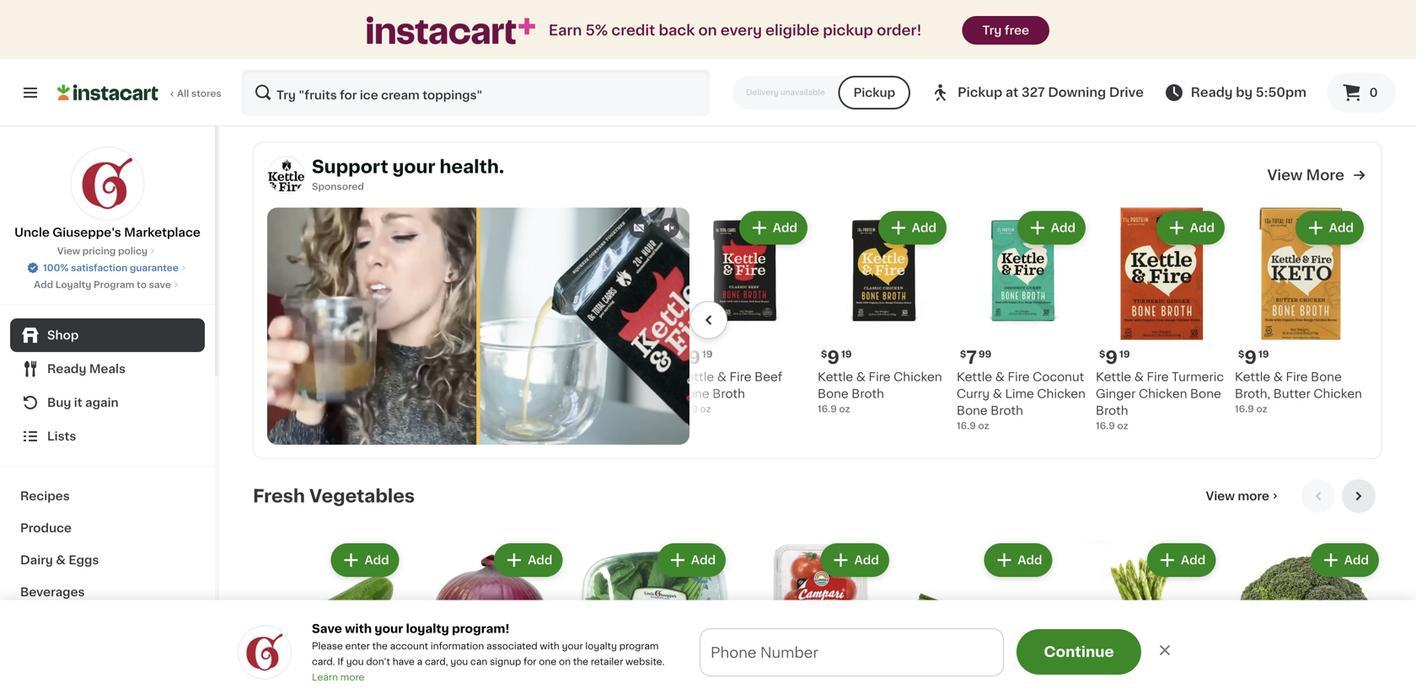 Task type: locate. For each thing, give the bounding box(es) containing it.
2 /lb from the left
[[626, 16, 644, 30]]

•
[[814, 658, 819, 671]]

/lb right 39
[[626, 16, 644, 30]]

None search field
[[241, 69, 711, 116]]

uncle up 100%
[[14, 227, 50, 239]]

1 vertical spatial free
[[589, 657, 620, 672]]

0 vertical spatial ready
[[1192, 86, 1234, 99]]

/lb inside $9.19 per pound element
[[948, 16, 966, 30]]

1 vertical spatial 99
[[979, 350, 992, 359]]

9 19
[[689, 349, 713, 367]]

5%
[[586, 23, 608, 38]]

1 vertical spatial with
[[540, 642, 560, 652]]

bone inside kettle & fire turmeric ginger chicken bone broth 16.9 oz
[[1191, 388, 1222, 400]]

buy it again
[[47, 397, 119, 409]]

0 vertical spatial more
[[1307, 168, 1345, 183]]

your left 'health.'
[[393, 158, 436, 176]]

0 horizontal spatial more
[[341, 673, 365, 683]]

0 vertical spatial your
[[393, 158, 436, 176]]

the up don't
[[372, 642, 388, 652]]

2 horizontal spatial view
[[1268, 168, 1303, 183]]

item carousel region containing fresh vegetables
[[253, 480, 1383, 695]]

you right if
[[346, 658, 364, 667]]

pickup
[[958, 86, 1003, 99], [854, 87, 896, 99]]

view more
[[1268, 168, 1345, 183]]

$0.57/oz
[[907, 90, 947, 99]]

2 giuseppe's from the left
[[944, 40, 1011, 52]]

item carousel region containing 9
[[665, 208, 1369, 433]]

product group containing 4
[[743, 0, 893, 100]]

your up account
[[375, 624, 403, 636]]

1 horizontal spatial uncle
[[580, 40, 614, 52]]

1 vertical spatial item carousel region
[[253, 480, 1383, 695]]

loyalty up retailer
[[586, 642, 617, 652]]

& inside baked macaroni & cheese
[[1332, 40, 1341, 52]]

2 vertical spatial your
[[562, 642, 583, 652]]

0 horizontal spatial $ 9 19
[[821, 349, 852, 367]]

free
[[1005, 24, 1030, 36], [589, 657, 620, 672]]

4 fire from the left
[[1147, 371, 1169, 383]]

0 horizontal spatial loyalty
[[406, 624, 449, 636]]

vegetables
[[309, 488, 415, 506]]

/lb up sweet
[[458, 16, 476, 30]]

99
[[438, 18, 451, 28], [979, 350, 992, 359]]

fire inside kettle & fire turmeric ginger chicken bone broth 16.9 oz
[[1147, 371, 1169, 383]]

produce
[[20, 523, 72, 535]]

giuseppe's up pepper
[[944, 40, 1011, 52]]

kettle inside kettle & fire bone broth, butter chicken 16.9 oz
[[1236, 371, 1271, 383]]

fire for turmeric
[[1147, 371, 1169, 383]]

ready meals button
[[10, 353, 205, 386]]

macaroni
[[1273, 40, 1329, 52]]

0 vertical spatial the
[[372, 642, 388, 652]]

0 horizontal spatial view
[[57, 247, 80, 256]]

kettle up 'ginger'
[[1096, 371, 1132, 383]]

0 vertical spatial with
[[345, 624, 372, 636]]

$14.89 per pound element
[[253, 16, 403, 37]]

100% satisfaction guarantee button
[[26, 258, 189, 275]]

product group
[[743, 0, 893, 100], [679, 208, 811, 416], [818, 208, 951, 416], [957, 208, 1090, 433], [1096, 208, 1229, 433], [1236, 208, 1368, 416], [253, 541, 403, 695], [416, 541, 566, 695], [580, 541, 730, 695], [743, 541, 893, 695], [907, 541, 1056, 695], [1070, 541, 1220, 695], [1233, 541, 1383, 695]]

uncle giuseppe's marketplace logo image inside uncle giuseppe's marketplace link
[[70, 147, 145, 221]]

next
[[711, 657, 745, 672]]

program
[[620, 642, 659, 652]]

3 19 from the left
[[1120, 350, 1131, 359]]

kettle inside kettle & fire turmeric ginger chicken bone broth 16.9 oz
[[1096, 371, 1132, 383]]

more
[[1239, 491, 1270, 503], [341, 673, 365, 683]]

beverages
[[20, 587, 85, 599]]

more button
[[992, 651, 1058, 678]]

loyalty up account
[[406, 624, 449, 636]]

5:50pm
[[1256, 86, 1307, 99]]

view
[[1268, 168, 1303, 183], [57, 247, 80, 256], [1207, 491, 1236, 503]]

uncle up stuffed
[[907, 40, 941, 52]]

1 horizontal spatial $ 7 99
[[961, 349, 992, 367]]

ready by 5:50pm link
[[1165, 83, 1307, 103]]

1 vertical spatial avocado
[[778, 57, 830, 69]]

1 fire from the left
[[730, 371, 752, 383]]

eligible
[[766, 23, 820, 38]]

1 horizontal spatial you
[[451, 658, 468, 667]]

dairy
[[20, 555, 53, 567]]

with up the enter
[[345, 624, 372, 636]]

giuseppe's inside uncle giuseppe's g&g stuffed pepper with rice & meat $0.57/oz
[[944, 40, 1011, 52]]

chicken inside kettle & fire coconut curry & lime chicken bone broth 16.9 oz
[[1038, 388, 1086, 400]]

fire for coconut
[[1008, 371, 1030, 383]]

kettle inside the kettle & fire chicken bone broth 16.9 oz
[[818, 371, 854, 383]]

0 vertical spatial free
[[1005, 24, 1030, 36]]

kettle inside kettle & fire coconut curry & lime chicken bone broth 16.9 oz
[[957, 371, 993, 383]]

& inside kettle & fire beef bone broth 16.9 oz
[[718, 371, 727, 383]]

2 fire from the left
[[869, 371, 891, 383]]

$ 7 99 up hot
[[420, 18, 451, 35]]

0 button
[[1328, 73, 1397, 113]]

7 up the curry
[[967, 349, 978, 367]]

0 vertical spatial avocado
[[840, 40, 892, 52]]

avocado up the spread
[[840, 40, 892, 52]]

1 horizontal spatial $ 9 19
[[1100, 349, 1131, 367]]

many
[[270, 90, 297, 99]]

3 fire from the left
[[1008, 371, 1030, 383]]

item carousel region
[[665, 208, 1369, 433], [253, 480, 1383, 695]]

again
[[85, 397, 119, 409]]

2 vertical spatial view
[[1207, 491, 1236, 503]]

pickup
[[823, 23, 874, 38]]

1 horizontal spatial more
[[1307, 168, 1345, 183]]

view for view pricing policy
[[57, 247, 80, 256]]

have
[[393, 658, 415, 667]]

0 horizontal spatial /lb
[[458, 16, 476, 30]]

bone inside kettle & fire beef bone broth 16.9 oz
[[679, 388, 710, 400]]

0 horizontal spatial ready
[[47, 364, 86, 375]]

signup
[[490, 658, 522, 667]]

lists
[[47, 431, 76, 443]]

free up g&g
[[1005, 24, 1030, 36]]

0 horizontal spatial 7
[[426, 18, 437, 35]]

19 up kettle & fire beef bone broth 16.9 oz
[[703, 350, 713, 359]]

$ 9 19 up broth,
[[1239, 349, 1270, 367]]

1 horizontal spatial /lb
[[626, 16, 644, 30]]

uncle down 5%
[[580, 40, 614, 52]]

0 horizontal spatial you
[[346, 658, 364, 667]]

2 horizontal spatial $ 9 19
[[1239, 349, 1270, 367]]

pickup inside popup button
[[958, 86, 1003, 99]]

fire inside kettle & fire bone broth, butter chicken 16.9 oz
[[1287, 371, 1309, 383]]

2 19 from the left
[[842, 350, 852, 359]]

pickup at 327 downing drive button
[[931, 69, 1144, 116]]

$ up 'ginger'
[[1100, 350, 1106, 359]]

0
[[1370, 87, 1379, 99]]

1 vertical spatial loyalty
[[586, 642, 617, 652]]

ready left by
[[1192, 86, 1234, 99]]

0 horizontal spatial with
[[345, 624, 372, 636]]

with up the one
[[540, 642, 560, 652]]

broth inside kettle & fire coconut curry & lime chicken bone broth 16.9 oz
[[991, 405, 1024, 417]]

uncle giuseppe's marketplace logo image
[[70, 147, 145, 221], [238, 626, 292, 680]]

uncle giuseppe's marketplace logo image up uncle giuseppe's marketplace
[[70, 147, 145, 221]]

&
[[441, 40, 451, 52], [719, 40, 729, 52], [1332, 40, 1341, 52], [907, 74, 916, 86], [718, 371, 727, 383], [857, 371, 866, 383], [996, 371, 1005, 383], [1135, 371, 1144, 383], [1274, 371, 1284, 383], [993, 388, 1003, 400], [56, 555, 66, 567]]

fire inside the kettle & fire chicken bone broth 16.9 oz
[[869, 371, 891, 383]]

$0.93/oz
[[253, 73, 295, 83]]

kettle & fire chicken bone broth 16.9 oz
[[818, 371, 943, 414]]

eggplant
[[633, 57, 686, 69]]

1 horizontal spatial pickup
[[958, 86, 1003, 99]]

baked macaroni & cheese
[[1233, 40, 1341, 69]]

2 kettle from the left
[[818, 371, 854, 383]]

1 giuseppe's from the left
[[617, 40, 684, 52]]

add
[[773, 222, 798, 234], [912, 222, 937, 234], [1052, 222, 1076, 234], [1191, 222, 1215, 234], [1330, 222, 1355, 234], [34, 280, 53, 290], [365, 555, 389, 567], [528, 555, 553, 567], [692, 555, 716, 567], [855, 555, 880, 567], [1018, 555, 1043, 567], [1182, 555, 1206, 567], [1345, 555, 1370, 567]]

free for try
[[1005, 24, 1030, 36]]

kettle for kettle & fire turmeric ginger chicken bone broth
[[1096, 371, 1132, 383]]

1 $ 9 19 from the left
[[821, 349, 852, 367]]

avocado down 'breakfast' on the top of the page
[[778, 57, 830, 69]]

on right the one
[[559, 658, 571, 667]]

1 horizontal spatial more
[[1239, 491, 1270, 503]]

shop
[[47, 330, 79, 342]]

$ up the curry
[[961, 350, 967, 359]]

1 vertical spatial the
[[573, 658, 589, 667]]

9
[[916, 18, 928, 35], [689, 349, 701, 367], [828, 349, 840, 367], [1106, 349, 1118, 367], [1245, 349, 1257, 367]]

$ inside $ 9
[[910, 19, 916, 28]]

sponsored badge image
[[743, 86, 794, 96]]

your inside support your health. spo nsored
[[393, 158, 436, 176]]

can
[[471, 658, 488, 667]]

uncle for uncle giuseppe's g&g stuffed pepper with rice & meat $0.57/oz
[[907, 40, 941, 52]]

1 horizontal spatial 7
[[967, 349, 978, 367]]

ready down the shop
[[47, 364, 86, 375]]

on left next
[[688, 657, 707, 672]]

learn
[[312, 673, 338, 683]]

2 horizontal spatial uncle
[[907, 40, 941, 52]]

0 vertical spatial more
[[1239, 491, 1270, 503]]

9 up broth,
[[1245, 349, 1257, 367]]

kettle & fire beef bone broth 16.9 oz
[[679, 371, 783, 414]]

0 horizontal spatial 99
[[438, 18, 451, 28]]

3 $ 9 19 from the left
[[1239, 349, 1270, 367]]

kettle for kettle & fire beef bone broth
[[679, 371, 714, 383]]

oz inside kettle & fire beef bone broth 16.9 oz
[[700, 405, 712, 414]]

9 up the kettle & fire chicken bone broth 16.9 oz
[[828, 349, 840, 367]]

1 vertical spatial more
[[1013, 660, 1038, 669]]

$ 11 39
[[583, 18, 619, 35]]

kettle down 9 19
[[679, 371, 714, 383]]

avocado
[[840, 40, 892, 52], [778, 57, 830, 69]]

5 fire from the left
[[1287, 371, 1309, 383]]

ready meals
[[47, 364, 126, 375]]

chicken inside kettle & fire turmeric ginger chicken bone broth 16.9 oz
[[1139, 388, 1188, 400]]

0 horizontal spatial uncle giuseppe's marketplace logo image
[[70, 147, 145, 221]]

sabra breakfast avocado toast avocado spread 2.7 oz
[[743, 40, 892, 83]]

support
[[312, 158, 389, 176]]

dairy & eggs
[[20, 555, 99, 567]]

enter
[[346, 642, 370, 652]]

pepper
[[954, 57, 997, 69]]

pickup down the spread
[[854, 87, 896, 99]]

0 vertical spatial $ 7 99
[[420, 18, 451, 35]]

/lb inside $7.99 per pound element
[[458, 16, 476, 30]]

don't
[[366, 658, 390, 667]]

sabra
[[743, 40, 777, 52]]

$ left 59
[[747, 18, 753, 28]]

19 up 'ginger'
[[1120, 350, 1131, 359]]

/lb for 7
[[458, 16, 476, 30]]

fresh vegetables
[[253, 488, 415, 506]]

oz
[[759, 73, 770, 83], [700, 405, 712, 414], [840, 405, 851, 414], [1257, 405, 1268, 414], [979, 422, 990, 431], [1118, 422, 1129, 431]]

16.9 inside kettle & fire coconut curry & lime chicken bone broth 16.9 oz
[[957, 422, 977, 431]]

/lb left try
[[948, 16, 966, 30]]

pickup down pepper
[[958, 86, 1003, 99]]

5 kettle from the left
[[1236, 371, 1271, 383]]

get free delivery on next 3 orders •
[[558, 657, 819, 672]]

& inside uncle giuseppe's g&g stuffed pepper with rice & meat $0.57/oz
[[907, 74, 916, 86]]

hot
[[416, 40, 438, 52]]

19 for kettle & fire chicken bone broth
[[842, 350, 852, 359]]

information
[[431, 642, 484, 652]]

1 horizontal spatial the
[[573, 658, 589, 667]]

more inside "button"
[[1013, 660, 1038, 669]]

get
[[558, 657, 586, 672]]

kettle for kettle & fire bone broth, butter chicken
[[1236, 371, 1271, 383]]

0 vertical spatial uncle giuseppe's marketplace logo image
[[70, 147, 145, 221]]

program!
[[452, 624, 510, 636]]

bone inside kettle & fire coconut curry & lime chicken bone broth 16.9 oz
[[957, 405, 988, 417]]

99 up sausage in the left top of the page
[[438, 18, 451, 28]]

add button
[[741, 213, 806, 243], [880, 213, 945, 243], [1019, 213, 1085, 243], [1159, 213, 1224, 243], [1298, 213, 1363, 243], [333, 546, 398, 576], [496, 546, 561, 576], [659, 546, 725, 576], [823, 546, 888, 576], [986, 546, 1051, 576], [1150, 546, 1215, 576], [1313, 546, 1378, 576]]

1 horizontal spatial view
[[1207, 491, 1236, 503]]

giuseppe's for with
[[944, 40, 1011, 52]]

associated
[[487, 642, 538, 652]]

giuseppe's inside the uncle giuseppe's grab & go fried eggplant $0.71/oz
[[617, 40, 684, 52]]

1 horizontal spatial loyalty
[[586, 642, 617, 652]]

save
[[149, 280, 171, 290]]

1 horizontal spatial 99
[[979, 350, 992, 359]]

0 horizontal spatial more
[[1013, 660, 1038, 669]]

chicken inside the kettle & fire chicken bone broth 16.9 oz
[[894, 371, 943, 383]]

fire inside kettle & fire beef bone broth 16.9 oz
[[730, 371, 752, 383]]

0 horizontal spatial $ 7 99
[[420, 18, 451, 35]]

1 vertical spatial more
[[341, 673, 365, 683]]

kettle inside kettle & fire beef bone broth 16.9 oz
[[679, 371, 714, 383]]

1 /lb from the left
[[458, 16, 476, 30]]

ready inside popup button
[[47, 364, 86, 375]]

ready by 5:50pm
[[1192, 86, 1307, 99]]

Phone Number text field
[[701, 630, 1004, 676]]

100%
[[43, 264, 69, 273]]

the left retailer
[[573, 658, 589, 667]]

on inside treatment tracker modal dialog
[[688, 657, 707, 672]]

$0.64/oz
[[1070, 56, 1112, 66]]

327
[[1022, 86, 1046, 99]]

1 vertical spatial ready
[[47, 364, 86, 375]]

19 up broth,
[[1259, 350, 1270, 359]]

/lb inside $11.39 per pound element
[[626, 16, 644, 30]]

try
[[983, 24, 1002, 36]]

0 horizontal spatial uncle
[[14, 227, 50, 239]]

3 kettle from the left
[[957, 371, 993, 383]]

$ 9 19 up 'ginger'
[[1100, 349, 1131, 367]]

view inside popup button
[[1207, 491, 1236, 503]]

kettle
[[679, 371, 714, 383], [818, 371, 854, 383], [957, 371, 993, 383], [1096, 371, 1132, 383], [1236, 371, 1271, 383]]

pickup at 327 downing drive
[[958, 86, 1144, 99]]

$ up stuffed
[[910, 19, 916, 28]]

delivery
[[623, 657, 685, 672]]

uncle inside uncle giuseppe's g&g stuffed pepper with rice & meat $0.57/oz
[[907, 40, 941, 52]]

oz inside the kettle & fire chicken bone broth 16.9 oz
[[840, 405, 851, 414]]

1 horizontal spatial free
[[1005, 24, 1030, 36]]

sweet
[[454, 40, 491, 52]]

buy it again link
[[10, 386, 205, 420]]

loyalty
[[55, 280, 91, 290]]

& inside the kettle & fire chicken bone broth 16.9 oz
[[857, 371, 866, 383]]

your up get
[[562, 642, 583, 652]]

19 for kettle & fire turmeric ginger chicken bone broth
[[1120, 350, 1131, 359]]

on up grab on the top of page
[[699, 23, 718, 38]]

kettle up the curry
[[957, 371, 993, 383]]

$ 4 59
[[747, 18, 780, 35]]

16.9 inside the kettle & fire chicken bone broth 16.9 oz
[[818, 405, 837, 414]]

free right get
[[589, 657, 620, 672]]

4 kettle from the left
[[1096, 371, 1132, 383]]

2 horizontal spatial /lb
[[948, 16, 966, 30]]

1 vertical spatial $ 7 99
[[961, 349, 992, 367]]

$ 9 19
[[821, 349, 852, 367], [1100, 349, 1131, 367], [1239, 349, 1270, 367]]

9 up 'ginger'
[[1106, 349, 1118, 367]]

free for get
[[589, 657, 620, 672]]

1 kettle from the left
[[679, 371, 714, 383]]

giuseppe's up eggplant at top left
[[617, 40, 684, 52]]

1 horizontal spatial uncle giuseppe's marketplace logo image
[[238, 626, 292, 680]]

oz inside kettle & fire bone broth, butter chicken 16.9 oz
[[1257, 405, 1268, 414]]

you down information
[[451, 658, 468, 667]]

coconut
[[1033, 371, 1085, 383]]

chicken inside kettle & fire bone broth, butter chicken 16.9 oz
[[1314, 388, 1363, 400]]

1 horizontal spatial giuseppe's
[[944, 40, 1011, 52]]

kettle for kettle & fire chicken bone broth
[[818, 371, 854, 383]]

pickup inside button
[[854, 87, 896, 99]]

$
[[420, 18, 426, 28], [747, 18, 753, 28], [583, 19, 589, 28], [910, 19, 916, 28], [821, 350, 828, 359], [961, 350, 967, 359], [1100, 350, 1106, 359], [1239, 350, 1245, 359]]

spread
[[833, 57, 876, 69]]

kettle up broth,
[[1236, 371, 1271, 383]]

meat
[[919, 74, 949, 86]]

19 up the kettle & fire chicken bone broth 16.9 oz
[[842, 350, 852, 359]]

0 horizontal spatial giuseppe's
[[617, 40, 684, 52]]

0 horizontal spatial pickup
[[854, 87, 896, 99]]

1 vertical spatial view
[[57, 247, 80, 256]]

beverages link
[[10, 577, 205, 609]]

& inside the uncle giuseppe's grab & go fried eggplant $0.71/oz
[[719, 40, 729, 52]]

3 /lb from the left
[[948, 16, 966, 30]]

1 19 from the left
[[703, 350, 713, 359]]

oz inside kettle & fire coconut curry & lime chicken bone broth 16.9 oz
[[979, 422, 990, 431]]

1 horizontal spatial ready
[[1192, 86, 1234, 99]]

$ 7 99 up the curry
[[961, 349, 992, 367]]

4 19 from the left
[[1259, 350, 1270, 359]]

2.7
[[743, 73, 757, 83]]

fire inside kettle & fire coconut curry & lime chicken bone broth 16.9 oz
[[1008, 371, 1030, 383]]

19 inside 9 19
[[703, 350, 713, 359]]

kettle right beef
[[818, 371, 854, 383]]

$ 9 19 up the kettle & fire chicken bone broth 16.9 oz
[[821, 349, 852, 367]]

free inside treatment tracker modal dialog
[[589, 657, 620, 672]]

more inside popup button
[[1239, 491, 1270, 503]]

$ right earn
[[583, 19, 589, 28]]

$0.64/oz button
[[1070, 0, 1220, 68]]

0 horizontal spatial free
[[589, 657, 620, 672]]

all stores
[[177, 89, 222, 98]]

uncle inside the uncle giuseppe's grab & go fried eggplant $0.71/oz
[[580, 40, 614, 52]]

by
[[1237, 86, 1253, 99]]

uncle giuseppe's marketplace logo image left 'card.'
[[238, 626, 292, 680]]

instacart logo image
[[57, 83, 159, 103]]

kettle & fire coconut curry & lime chicken bone broth 16.9 oz
[[957, 371, 1086, 431]]

99 up the curry
[[979, 350, 992, 359]]

dairy & eggs link
[[10, 545, 205, 577]]

0 vertical spatial item carousel region
[[665, 208, 1369, 433]]

2 $ 9 19 from the left
[[1100, 349, 1131, 367]]

0 vertical spatial view
[[1268, 168, 1303, 183]]

7 up hot
[[426, 18, 437, 35]]



Task type: describe. For each thing, give the bounding box(es) containing it.
oz inside kettle & fire turmeric ginger chicken bone broth 16.9 oz
[[1118, 422, 1129, 431]]

$11.39 per pound element
[[580, 16, 730, 37]]

close image
[[1157, 643, 1174, 659]]

order!
[[877, 23, 922, 38]]

grab
[[687, 40, 716, 52]]

to
[[137, 280, 147, 290]]

waldorf
[[273, 40, 319, 52]]

$ up hot
[[420, 18, 426, 28]]

view pricing policy link
[[57, 245, 158, 258]]

one
[[539, 658, 557, 667]]

uncle giuseppe's marketplace
[[14, 227, 201, 239]]

& inside kettle & fire bone broth, butter chicken 16.9 oz
[[1274, 371, 1284, 383]]

turmeric
[[1172, 371, 1225, 383]]

earn 5% credit back on every eligible pickup order!
[[549, 23, 922, 38]]

$ up the kettle & fire chicken bone broth 16.9 oz
[[821, 350, 828, 359]]

broth,
[[1236, 388, 1271, 400]]

nsored
[[331, 182, 364, 192]]

2 you from the left
[[451, 658, 468, 667]]

uncle giuseppe's grab & go fried eggplant $0.71/oz
[[580, 40, 729, 83]]

$0.71/oz
[[580, 73, 619, 83]]

it
[[74, 397, 82, 409]]

uncle for uncle giuseppe's marketplace
[[14, 227, 50, 239]]

& inside kettle & fire turmeric ginger chicken bone broth 16.9 oz
[[1135, 371, 1144, 383]]

1 you from the left
[[346, 658, 364, 667]]

giuseppe's for fried
[[617, 40, 684, 52]]

fire for chicken
[[869, 371, 891, 383]]

9 for kettle & fire turmeric ginger chicken bone broth
[[1106, 349, 1118, 367]]

ready meals link
[[10, 353, 205, 386]]

view more button
[[1200, 480, 1289, 514]]

kettle & fire turmeric ginger chicken bone broth 16.9 oz
[[1096, 371, 1225, 431]]

all stores link
[[57, 69, 223, 116]]

program
[[94, 280, 135, 290]]

$ 9
[[910, 18, 928, 35]]

chicken inside ug waldorf chicken salad $0.93/oz
[[322, 40, 370, 52]]

$ 9 19 for kettle & fire bone broth, butter chicken
[[1239, 349, 1270, 367]]

breakfast
[[780, 40, 837, 52]]

retailer
[[591, 658, 624, 667]]

lists link
[[10, 420, 205, 454]]

account
[[390, 642, 429, 652]]

spo
[[312, 182, 331, 192]]

39
[[607, 19, 619, 28]]

combo
[[470, 57, 514, 69]]

giuseppe's
[[53, 227, 121, 239]]

11
[[589, 18, 605, 35]]

view for view more
[[1207, 491, 1236, 503]]

orders
[[761, 657, 810, 672]]

1 vertical spatial 7
[[967, 349, 978, 367]]

$0.50/oz
[[416, 73, 459, 83]]

0 horizontal spatial the
[[372, 642, 388, 652]]

more inside save with your loyalty program! please enter the account information associated with your loyalty program card. if you don't have a card, you can signup for one on the retailer website. learn more
[[341, 673, 365, 683]]

1 horizontal spatial avocado
[[840, 40, 892, 52]]

card,
[[425, 658, 448, 667]]

19 for kettle & fire bone broth, butter chicken
[[1259, 350, 1270, 359]]

butter
[[1274, 388, 1311, 400]]

$9.19 per pound element
[[907, 16, 1056, 37]]

ug waldorf chicken salad $0.93/oz
[[253, 40, 370, 83]]

save
[[312, 624, 342, 636]]

sausage
[[416, 57, 467, 69]]

card.
[[312, 658, 335, 667]]

1 vertical spatial your
[[375, 624, 403, 636]]

ready for ready meals
[[47, 364, 86, 375]]

stuffed
[[907, 57, 951, 69]]

9 for kettle & fire bone broth, butter chicken
[[1245, 349, 1257, 367]]

recipes
[[20, 491, 70, 503]]

fire for beef
[[730, 371, 752, 383]]

0 vertical spatial loyalty
[[406, 624, 449, 636]]

1 vertical spatial uncle giuseppe's marketplace logo image
[[238, 626, 292, 680]]

100% satisfaction guarantee
[[43, 264, 179, 273]]

baked
[[1233, 40, 1270, 52]]

uncle giuseppe's marketplace link
[[14, 147, 201, 241]]

all
[[177, 89, 189, 98]]

$ inside "$ 11 39"
[[583, 19, 589, 28]]

16.9 inside kettle & fire bone broth, butter chicken 16.9 oz
[[1236, 405, 1255, 414]]

fried
[[600, 57, 630, 69]]

rice
[[1030, 57, 1056, 69]]

3
[[748, 657, 757, 672]]

for
[[524, 658, 537, 667]]

produce link
[[10, 513, 205, 545]]

$ inside the $ 4 59
[[747, 18, 753, 28]]

broth inside kettle & fire turmeric ginger chicken bone broth 16.9 oz
[[1096, 405, 1129, 417]]

$ 9 19 for kettle & fire chicken bone broth
[[821, 349, 852, 367]]

marketplace
[[124, 227, 201, 239]]

16.9 inside kettle & fire turmeric ginger chicken bone broth 16.9 oz
[[1096, 422, 1116, 431]]

g&g
[[1014, 40, 1043, 52]]

eggs
[[69, 555, 99, 567]]

many in stock
[[270, 90, 336, 99]]

website.
[[626, 658, 665, 667]]

9 for kettle & fire chicken bone broth
[[828, 349, 840, 367]]

$ 9 19 for kettle & fire turmeric ginger chicken bone broth
[[1100, 349, 1131, 367]]

Search field
[[243, 71, 709, 115]]

treatment tracker modal dialog
[[219, 634, 1417, 695]]

0 vertical spatial 7
[[426, 18, 437, 35]]

bone inside the kettle & fire chicken bone broth 16.9 oz
[[818, 388, 849, 400]]

$ up broth,
[[1239, 350, 1245, 359]]

pickup for pickup
[[854, 87, 896, 99]]

on inside save with your loyalty program! please enter the account information associated with your loyalty program card. if you don't have a card, you can signup for one on the retailer website. learn more
[[559, 658, 571, 667]]

$7.99 per pound element
[[416, 16, 566, 37]]

earn
[[549, 23, 582, 38]]

kettle for kettle & fire coconut curry & lime chicken bone broth
[[957, 371, 993, 383]]

a
[[417, 658, 423, 667]]

bone inside kettle & fire bone broth, butter chicken 16.9 oz
[[1312, 371, 1343, 383]]

guarantee
[[130, 264, 179, 273]]

pork
[[494, 40, 520, 52]]

go
[[580, 57, 597, 69]]

kettle & fire bone broth, butter chicken 16.9 oz
[[1236, 371, 1363, 414]]

add loyalty program to save link
[[34, 278, 181, 292]]

1 horizontal spatial with
[[540, 642, 560, 652]]

fresh
[[253, 488, 305, 506]]

health.
[[440, 158, 505, 176]]

/lb for 11
[[626, 16, 644, 30]]

credit
[[612, 23, 656, 38]]

pricing
[[82, 247, 116, 256]]

shop link
[[10, 319, 205, 353]]

0 vertical spatial 99
[[438, 18, 451, 28]]

16.9 inside kettle & fire beef bone broth 16.9 oz
[[679, 405, 698, 414]]

pickup for pickup at 327 downing drive
[[958, 86, 1003, 99]]

broth inside the kettle & fire chicken bone broth 16.9 oz
[[852, 388, 885, 400]]

$ 7 99 inside $7.99 per pound element
[[420, 18, 451, 35]]

9 up kettle & fire beef bone broth 16.9 oz
[[689, 349, 701, 367]]

product group containing 7
[[957, 208, 1090, 433]]

cheese
[[1233, 57, 1279, 69]]

continue
[[1044, 645, 1115, 660]]

0 horizontal spatial avocado
[[778, 57, 830, 69]]

back
[[659, 23, 695, 38]]

learn more link
[[312, 673, 365, 683]]

at
[[1006, 86, 1019, 99]]

9 up stuffed
[[916, 18, 928, 35]]

kettle & fire broth image
[[267, 156, 305, 194]]

save with your loyalty program! please enter the account information associated with your loyalty program card. if you don't have a card, you can signup for one on the retailer website. learn more
[[312, 624, 665, 683]]

express icon image
[[367, 16, 535, 44]]

ready for ready by 5:50pm
[[1192, 86, 1234, 99]]

broth inside kettle & fire beef bone broth 16.9 oz
[[713, 388, 745, 400]]

& inside hot & sweet pork sausage combo $0.50/oz
[[441, 40, 451, 52]]

service type group
[[733, 76, 911, 110]]

try free
[[983, 24, 1030, 36]]

oz inside sabra breakfast avocado toast avocado spread 2.7 oz
[[759, 73, 770, 83]]

fire for bone
[[1287, 371, 1309, 383]]

uncle for uncle giuseppe's grab & go fried eggplant $0.71/oz
[[580, 40, 614, 52]]

policy
[[118, 247, 148, 256]]

pickup button
[[839, 76, 911, 110]]

view for view more
[[1268, 168, 1303, 183]]

uncle giuseppe's g&g stuffed pepper with rice & meat $0.57/oz
[[907, 40, 1056, 99]]

buy
[[47, 397, 71, 409]]



Task type: vqa. For each thing, say whether or not it's contained in the screenshot.


